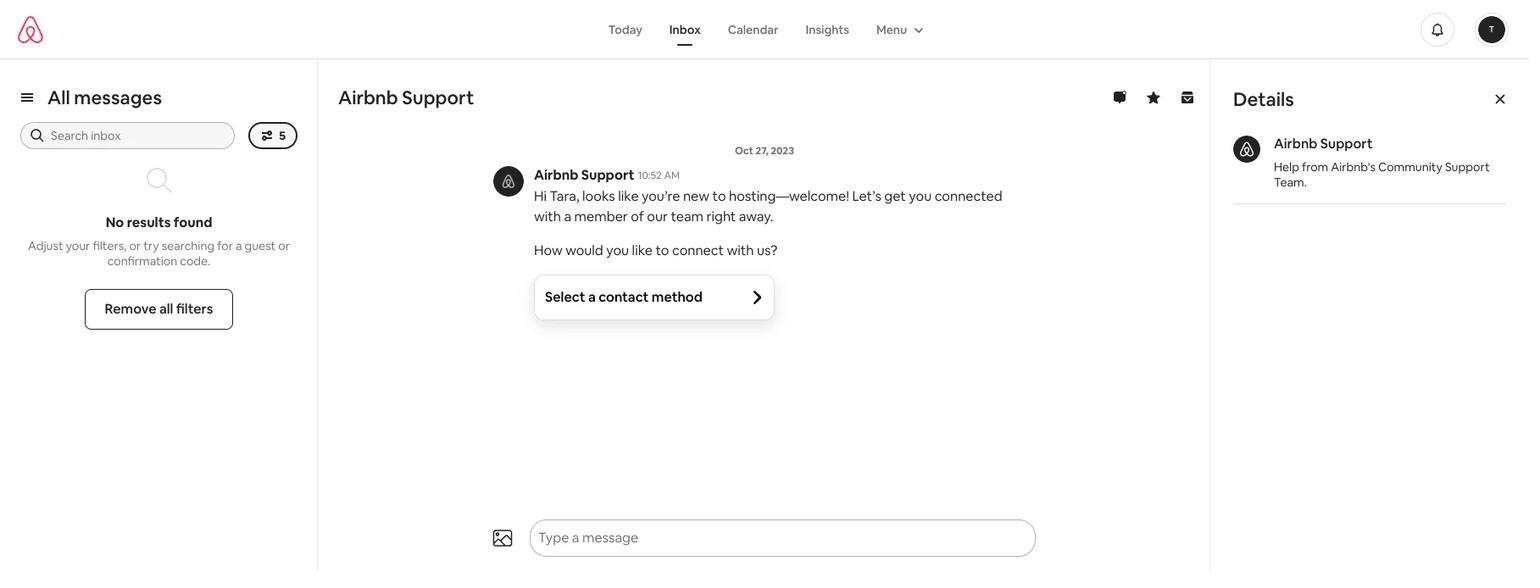 Task type: locate. For each thing, give the bounding box(es) containing it.
all
[[159, 300, 173, 318]]

a
[[564, 208, 572, 226], [236, 238, 242, 254]]

a inside airbnb support 10:52 am hi tara, looks like you're new to hosting—welcome! let's get you connected with a member of our team right away.
[[564, 208, 572, 226]]

hi
[[534, 187, 547, 205]]

today
[[609, 22, 643, 37]]

0 vertical spatial a
[[564, 208, 572, 226]]

2 horizontal spatial airbnb
[[1274, 135, 1318, 153]]

1 horizontal spatial you
[[909, 187, 932, 205]]

1 horizontal spatial airbnb
[[534, 166, 579, 184]]

airbnb
[[338, 86, 398, 109], [1274, 135, 1318, 153], [534, 166, 579, 184]]

support
[[402, 86, 474, 109], [1321, 135, 1373, 153], [1446, 159, 1490, 175], [581, 166, 635, 184]]

with inside airbnb support 10:52 am hi tara, looks like you're new to hosting—welcome! let's get you connected with a member of our team right away.
[[534, 208, 561, 226]]

support inside airbnb support 10:52 am hi tara, looks like you're new to hosting—welcome! let's get you connected with a member of our team right away.
[[581, 166, 635, 184]]

found
[[174, 214, 212, 231]]

like inside airbnb support 10:52 am hi tara, looks like you're new to hosting—welcome! let's get you connected with a member of our team right away.
[[618, 187, 639, 205]]

let's
[[853, 187, 882, 205]]

away.
[[739, 208, 774, 226]]

0 vertical spatial you
[[909, 187, 932, 205]]

or
[[129, 238, 141, 254], [278, 238, 290, 254]]

connect
[[672, 242, 724, 259]]

0 horizontal spatial with
[[534, 208, 561, 226]]

like
[[618, 187, 639, 205], [632, 242, 653, 259]]

all messages
[[47, 86, 162, 109]]

to down our
[[656, 242, 669, 259]]

filters,
[[93, 238, 127, 254]]

am
[[664, 169, 680, 182]]

support for airbnb support 10:52 am hi tara, looks like you're new to hosting—welcome! let's get you connected with a member of our team right away.
[[581, 166, 635, 184]]

a right for
[[236, 238, 242, 254]]

right
[[707, 208, 736, 226]]

team
[[671, 208, 704, 226]]

filters
[[176, 300, 213, 318]]

1 vertical spatial to
[[656, 242, 669, 259]]

or left the try
[[129, 238, 141, 254]]

of
[[631, 208, 644, 226]]

airbnb support image
[[1234, 136, 1261, 163]]

inbox link
[[656, 13, 715, 45]]

a down tara,
[[564, 208, 572, 226]]

2 vertical spatial airbnb
[[534, 166, 579, 184]]

you
[[909, 187, 932, 205], [607, 242, 629, 259]]

no
[[106, 214, 124, 231]]

us?
[[757, 242, 778, 259]]

your
[[66, 238, 90, 254]]

calendar
[[728, 22, 779, 37]]

1 horizontal spatial with
[[727, 242, 754, 259]]

0 vertical spatial like
[[618, 187, 639, 205]]

airbnb inside airbnb support help from airbnb's community support team.
[[1274, 135, 1318, 153]]

1 horizontal spatial or
[[278, 238, 290, 254]]

Type a message text field
[[532, 521, 1004, 555]]

airbnb inside airbnb support 10:52 am hi tara, looks like you're new to hosting—welcome! let's get you connected with a member of our team right away.
[[534, 166, 579, 184]]

to up right
[[713, 187, 726, 205]]

0 vertical spatial to
[[713, 187, 726, 205]]

1 vertical spatial a
[[236, 238, 242, 254]]

airbnb support help from airbnb's community support team.
[[1274, 135, 1490, 190]]

looks
[[583, 187, 615, 205]]

a inside the no results found adjust your filters, or try searching for a guest or confirmation code.
[[236, 238, 242, 254]]

1 horizontal spatial to
[[713, 187, 726, 205]]

details
[[1234, 87, 1295, 111]]

from
[[1302, 159, 1329, 175]]

to
[[713, 187, 726, 205], [656, 242, 669, 259]]

0 vertical spatial with
[[534, 208, 561, 226]]

with down the hi
[[534, 208, 561, 226]]

community
[[1379, 159, 1443, 175]]

today link
[[595, 13, 656, 45]]

help
[[1274, 159, 1300, 175]]

like down the of
[[632, 242, 653, 259]]

1 horizontal spatial a
[[564, 208, 572, 226]]

1 or from the left
[[129, 238, 141, 254]]

hosting—welcome!
[[729, 187, 850, 205]]

message from airbnb support image
[[494, 166, 524, 197]]

0 horizontal spatial or
[[129, 238, 141, 254]]

like up the of
[[618, 187, 639, 205]]

1 vertical spatial you
[[607, 242, 629, 259]]

with
[[534, 208, 561, 226], [727, 242, 754, 259]]

menu button
[[863, 13, 935, 45]]

searching
[[162, 238, 215, 254]]

0 horizontal spatial airbnb
[[338, 86, 398, 109]]

1 vertical spatial airbnb
[[1274, 135, 1318, 153]]

27,
[[756, 144, 769, 158]]

or right guest
[[278, 238, 290, 254]]

for
[[217, 238, 233, 254]]

you right would
[[607, 242, 629, 259]]

insights
[[806, 22, 850, 37]]

get
[[885, 187, 906, 205]]

1 vertical spatial like
[[632, 242, 653, 259]]

message from airbnb support image
[[494, 166, 524, 197]]

to inside airbnb support 10:52 am hi tara, looks like you're new to hosting—welcome! let's get you connected with a member of our team right away.
[[713, 187, 726, 205]]

airbnb support 10:52 am hi tara, looks like you're new to hosting—welcome! let's get you connected with a member of our team right away.
[[534, 166, 1003, 226]]

oct
[[735, 144, 754, 158]]

0 horizontal spatial a
[[236, 238, 242, 254]]

0 vertical spatial airbnb
[[338, 86, 398, 109]]

remove
[[105, 300, 156, 318]]

results
[[127, 214, 171, 231]]

with left us?
[[727, 242, 754, 259]]

airbnb for airbnb support
[[338, 86, 398, 109]]

you right get on the right top of page
[[909, 187, 932, 205]]



Task type: vqa. For each thing, say whether or not it's contained in the screenshot.
the rightmost 83 reviews button's 4.86 · 83 reviews
no



Task type: describe. For each thing, give the bounding box(es) containing it.
support for airbnb support help from airbnb's community support team.
[[1321, 135, 1373, 153]]

10:52
[[638, 169, 662, 182]]

all messages heading
[[47, 86, 162, 109]]

remove all filters button
[[84, 289, 234, 330]]

new
[[683, 187, 710, 205]]

5 button
[[249, 122, 298, 149]]

how would you like to connect with us?
[[534, 242, 778, 259]]

airbnb support
[[338, 86, 474, 109]]

adjust
[[28, 238, 63, 254]]

calendar link
[[715, 13, 792, 45]]

details element
[[1212, 59, 1530, 226]]

1 vertical spatial with
[[727, 242, 754, 259]]

0 horizontal spatial you
[[607, 242, 629, 259]]

conversation with airbnb support heading
[[338, 86, 1083, 109]]

2 or from the left
[[278, 238, 290, 254]]

remove all filters
[[105, 300, 213, 318]]

tara,
[[550, 187, 580, 205]]

confirmation
[[107, 254, 177, 269]]

airbnb's
[[1332, 159, 1376, 175]]

airbnb for airbnb support help from airbnb's community support team.
[[1274, 135, 1318, 153]]

support for airbnb support
[[402, 86, 474, 109]]

try
[[143, 238, 159, 254]]

messages
[[74, 86, 162, 109]]

you inside airbnb support 10:52 am hi tara, looks like you're new to hosting—welcome! let's get you connected with a member of our team right away.
[[909, 187, 932, 205]]

you're
[[642, 187, 680, 205]]

5
[[279, 128, 286, 143]]

airbnb for airbnb support 10:52 am hi tara, looks like you're new to hosting—welcome! let's get you connected with a member of our team right away.
[[534, 166, 579, 184]]

menu
[[877, 22, 908, 37]]

airbnb support image
[[1234, 136, 1261, 163]]

how
[[534, 242, 563, 259]]

guest
[[245, 238, 276, 254]]

connected
[[935, 187, 1003, 205]]

team.
[[1274, 175, 1307, 190]]

airbnb support sent hi tara, looks like you're new to hosting—welcome! let's get you connected with a member of our team right away.. sent oct 27, 2023, 10:52 am group
[[475, 124, 1055, 227]]

no results found adjust your filters, or try searching for a guest or confirmation code.
[[28, 214, 290, 269]]

would
[[566, 242, 604, 259]]

insights link
[[792, 13, 863, 45]]

all
[[47, 86, 70, 109]]

oct 27, 2023
[[735, 144, 795, 158]]

code.
[[180, 254, 211, 269]]

0 horizontal spatial to
[[656, 242, 669, 259]]

2023
[[771, 144, 795, 158]]

member
[[575, 208, 628, 226]]

our
[[647, 208, 668, 226]]

Search text field
[[51, 127, 223, 144]]

main navigation menu image
[[1479, 16, 1506, 43]]

inbox
[[670, 22, 701, 37]]



